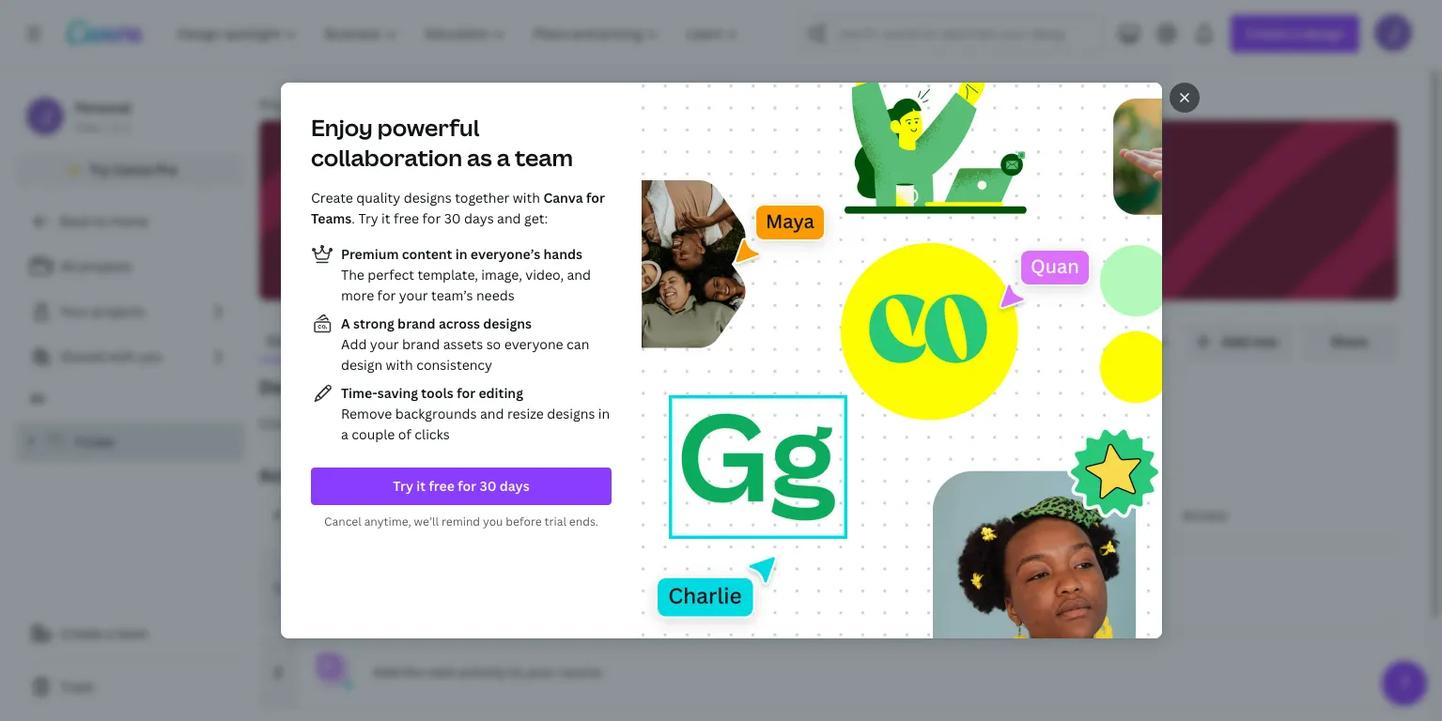 Task type: vqa. For each thing, say whether or not it's contained in the screenshot.
Team 1 element
no



Task type: describe. For each thing, give the bounding box(es) containing it.
collaboration
[[311, 142, 462, 173]]

systems
[[408, 415, 460, 432]]

get:
[[524, 210, 548, 227]]

activity experience
[[928, 507, 1052, 525]]

before
[[506, 514, 542, 530]]

course for course for learning the systems
[[259, 415, 304, 432]]

strong
[[353, 315, 394, 333]]

and inside the premium content in everyone's hands the perfect template, image, video, and more for your team's needs
[[567, 266, 591, 284]]

image,
[[481, 266, 522, 284]]

1 vertical spatial to
[[510, 664, 523, 682]]

anytime,
[[364, 514, 411, 530]]

saving
[[377, 384, 418, 402]]

content
[[402, 245, 452, 263]]

can
[[566, 336, 589, 353]]

assets
[[443, 336, 483, 353]]

0 vertical spatial 1
[[125, 119, 131, 135]]

course for course
[[267, 332, 313, 350]]

for inside 'canva for teams'
[[586, 189, 605, 207]]

shared with you link
[[15, 338, 244, 376]]

activity
[[458, 664, 506, 682]]

try it free for 30 days button
[[311, 468, 611, 506]]

a strong brand across designs add your brand assets so everyone can design with consistency
[[341, 315, 589, 374]]

so
[[486, 336, 501, 353]]

folder button
[[756, 181, 872, 240]]

your
[[60, 303, 89, 321]]

designs inside time-saving tools for editing remove backgrounds and resize designs in a couple of clicks
[[547, 405, 595, 423]]

backgrounds
[[395, 405, 477, 423]]

learning
[[329, 415, 381, 432]]

shared with you
[[60, 348, 162, 366]]

your inside a strong brand across designs add your brand assets so everyone can design with consistency
[[370, 336, 399, 353]]

next
[[427, 664, 455, 682]]

1 vertical spatial try
[[358, 210, 378, 227]]

hands
[[543, 245, 582, 263]]

all for all
[[30, 391, 45, 407]]

create a team
[[60, 625, 148, 643]]

experience
[[981, 507, 1052, 525]]

premium content in everyone's hands the perfect template, image, video, and more for your team's needs
[[341, 245, 591, 305]]

it inside button
[[416, 478, 425, 495]]

share button
[[1301, 323, 1399, 361]]

your inside the premium content in everyone's hands the perfect template, image, video, and more for your team's needs
[[399, 287, 428, 305]]

course button
[[259, 323, 320, 359]]

days inside button
[[499, 478, 529, 495]]

pro
[[156, 161, 178, 179]]

free inside button
[[429, 478, 454, 495]]

.
[[351, 210, 355, 227]]

quality
[[356, 189, 400, 207]]

your projects link
[[15, 293, 244, 331]]

resize
[[507, 405, 544, 423]]

0 horizontal spatial folder
[[75, 433, 116, 451]]

a
[[341, 315, 350, 333]]

personal
[[75, 99, 131, 117]]

folder link
[[15, 423, 244, 462]]

0 horizontal spatial 30
[[444, 210, 461, 227]]

a inside enjoy powerful collaboration as a team
[[497, 142, 510, 173]]

as
[[467, 142, 492, 173]]

#
[[274, 507, 283, 525]]

2 vertical spatial your
[[526, 664, 556, 682]]

create for create quality designs together with
[[311, 189, 353, 207]]

create a team button
[[15, 616, 244, 653]]

0 vertical spatial designs
[[403, 189, 451, 207]]

clicks
[[414, 426, 449, 444]]

free •
[[75, 119, 107, 135]]

team inside enjoy powerful collaboration as a team
[[515, 142, 573, 173]]

home
[[110, 212, 148, 230]]

we'll
[[414, 514, 439, 530]]

1 vertical spatial brand
[[402, 336, 440, 353]]

enjoy
[[311, 112, 373, 143]]

across
[[438, 315, 480, 333]]

back
[[60, 212, 90, 230]]

projects link
[[259, 95, 312, 116]]

cancel
[[324, 514, 361, 530]]

course for learning the systems button
[[259, 414, 1399, 434]]

projects
[[259, 96, 312, 114]]

folder inside button
[[765, 189, 863, 230]]

canva inside button
[[113, 161, 153, 179]]

all projects link
[[15, 248, 244, 286]]

create quality designs together with
[[311, 189, 543, 207]]

0 horizontal spatial with
[[108, 348, 136, 366]]

try it free for 30 days
[[393, 478, 529, 495]]

2
[[275, 664, 282, 682]]

team inside button
[[116, 625, 148, 643]]

2 horizontal spatial with
[[513, 189, 540, 207]]

editing
[[478, 384, 523, 402]]



Task type: locate. For each thing, give the bounding box(es) containing it.
0 horizontal spatial add
[[341, 336, 367, 353]]

0 vertical spatial brand
[[397, 315, 435, 333]]

your
[[399, 287, 428, 305], [370, 336, 399, 353], [526, 664, 556, 682]]

activity
[[928, 507, 978, 525]]

your left course
[[526, 664, 556, 682]]

access
[[1184, 507, 1228, 525]]

perfect
[[367, 266, 414, 284]]

and
[[497, 210, 521, 227], [567, 266, 591, 284], [480, 405, 504, 423]]

1 horizontal spatial create
[[311, 189, 353, 207]]

create inside button
[[60, 625, 102, 643]]

1 horizontal spatial with
[[385, 356, 413, 374]]

1 vertical spatial a
[[341, 426, 348, 444]]

1 horizontal spatial days
[[499, 478, 529, 495]]

all inside "link"
[[60, 258, 77, 275]]

try for try canva pro
[[89, 161, 110, 179]]

course down description
[[259, 415, 304, 432]]

1 horizontal spatial try
[[358, 210, 378, 227]]

to right back on the left top of the page
[[94, 212, 107, 230]]

designs
[[403, 189, 451, 207], [483, 315, 532, 333], [547, 405, 595, 423]]

try up "anytime,"
[[393, 478, 413, 495]]

0 horizontal spatial it
[[381, 210, 390, 227]]

0 vertical spatial projects
[[80, 258, 132, 275]]

needs
[[476, 287, 514, 305]]

0 vertical spatial all
[[60, 258, 77, 275]]

and inside time-saving tools for editing remove backgrounds and resize designs in a couple of clicks
[[480, 405, 504, 423]]

designs up the so
[[483, 315, 532, 333]]

None search field
[[800, 15, 1104, 53]]

designs inside a strong brand across designs add your brand assets so everyone can design with consistency
[[483, 315, 532, 333]]

course for learning the systems
[[259, 415, 460, 432]]

all projects
[[60, 258, 132, 275]]

0 horizontal spatial try
[[89, 161, 110, 179]]

brand up consistency
[[402, 336, 440, 353]]

create up the trash
[[60, 625, 102, 643]]

a right as
[[497, 142, 510, 173]]

1 horizontal spatial all
[[60, 258, 77, 275]]

to
[[94, 212, 107, 230], [510, 664, 523, 682]]

1 horizontal spatial designs
[[483, 315, 532, 333]]

create up teams
[[311, 189, 353, 207]]

with up saving
[[385, 356, 413, 374]]

your down perfect
[[399, 287, 428, 305]]

free down the create quality designs together with at the top
[[393, 210, 419, 227]]

projects for your projects
[[92, 303, 144, 321]]

0 horizontal spatial to
[[94, 212, 107, 230]]

create
[[311, 189, 353, 207], [60, 625, 102, 643]]

trash
[[60, 679, 95, 697]]

in right resize
[[598, 405, 610, 423]]

everyone
[[504, 336, 563, 353]]

1 horizontal spatial team
[[515, 142, 573, 173]]

30 up cancel anytime, we'll remind you before trial ends.
[[479, 478, 496, 495]]

1 horizontal spatial 30
[[479, 478, 496, 495]]

all
[[60, 258, 77, 275], [30, 391, 45, 407]]

0 vertical spatial canva
[[113, 161, 153, 179]]

0 horizontal spatial 1
[[125, 119, 131, 135]]

0 horizontal spatial days
[[464, 210, 494, 227]]

1 vertical spatial free
[[429, 478, 454, 495]]

and left get:
[[497, 210, 521, 227]]

days up before
[[499, 478, 529, 495]]

list containing all projects
[[15, 248, 244, 376]]

with up get:
[[513, 189, 540, 207]]

try canva pro
[[89, 161, 178, 179]]

team
[[515, 142, 573, 173], [116, 625, 148, 643]]

1 vertical spatial canva
[[543, 189, 583, 207]]

0 horizontal spatial in
[[455, 245, 467, 263]]

1 vertical spatial days
[[499, 478, 529, 495]]

0 vertical spatial it
[[381, 210, 390, 227]]

a up the 'trash' link
[[106, 625, 113, 643]]

team up get:
[[515, 142, 573, 173]]

projects
[[80, 258, 132, 275], [92, 303, 144, 321]]

canva up get:
[[543, 189, 583, 207]]

1 horizontal spatial you
[[483, 514, 503, 530]]

2 vertical spatial and
[[480, 405, 504, 423]]

try for try it free for 30 days
[[393, 478, 413, 495]]

design
[[341, 356, 382, 374]]

1 vertical spatial create
[[60, 625, 102, 643]]

remind
[[441, 514, 480, 530]]

projects inside all projects "link"
[[80, 258, 132, 275]]

time-saving tools for editing remove backgrounds and resize designs in a couple of clicks
[[341, 384, 610, 444]]

•
[[103, 119, 107, 135]]

1 horizontal spatial free
[[429, 478, 454, 495]]

1 vertical spatial all
[[30, 391, 45, 407]]

0 horizontal spatial team
[[116, 625, 148, 643]]

days
[[464, 210, 494, 227], [499, 478, 529, 495]]

30 inside button
[[479, 478, 496, 495]]

the
[[341, 266, 364, 284]]

2 horizontal spatial a
[[497, 142, 510, 173]]

top level navigation element
[[165, 15, 755, 53]]

1 horizontal spatial in
[[598, 405, 610, 423]]

1 vertical spatial your
[[370, 336, 399, 353]]

tools
[[421, 384, 453, 402]]

designs up . try it free for 30 days and get:
[[403, 189, 451, 207]]

canva left pro
[[113, 161, 153, 179]]

0 vertical spatial create
[[311, 189, 353, 207]]

video,
[[525, 266, 564, 284]]

1 horizontal spatial to
[[510, 664, 523, 682]]

0 vertical spatial you
[[139, 348, 162, 366]]

1 right •
[[125, 119, 131, 135]]

premium
[[341, 245, 398, 263]]

you down your projects link
[[139, 348, 162, 366]]

0 vertical spatial your
[[399, 287, 428, 305]]

0 vertical spatial to
[[94, 212, 107, 230]]

folder
[[765, 189, 863, 230], [75, 433, 116, 451]]

1 vertical spatial projects
[[92, 303, 144, 321]]

1 horizontal spatial list
[[311, 243, 611, 446]]

0 vertical spatial 30
[[444, 210, 461, 227]]

1 horizontal spatial it
[[416, 478, 425, 495]]

team's
[[431, 287, 473, 305]]

a inside button
[[106, 625, 113, 643]]

30
[[444, 210, 461, 227], [479, 478, 496, 495]]

time-
[[341, 384, 377, 402]]

1 vertical spatial add
[[373, 664, 399, 682]]

1 vertical spatial 1
[[275, 579, 282, 597]]

activities
[[259, 464, 338, 487]]

ends.
[[569, 514, 598, 530]]

0 horizontal spatial create
[[60, 625, 102, 643]]

the left the next
[[402, 664, 424, 682]]

it up we'll
[[416, 478, 425, 495]]

0 vertical spatial days
[[464, 210, 494, 227]]

for inside the premium content in everyone's hands the perfect template, image, video, and more for your team's needs
[[377, 287, 396, 305]]

1 vertical spatial in
[[598, 405, 610, 423]]

0 vertical spatial the
[[384, 415, 405, 432]]

0 vertical spatial in
[[455, 245, 467, 263]]

0 horizontal spatial list
[[15, 248, 244, 376]]

back to home link
[[15, 203, 244, 241]]

free up we'll
[[429, 478, 454, 495]]

canva
[[113, 161, 153, 179], [543, 189, 583, 207]]

you inside list
[[139, 348, 162, 366]]

in inside time-saving tools for editing remove backgrounds and resize designs in a couple of clicks
[[598, 405, 610, 423]]

0 vertical spatial course
[[267, 332, 313, 350]]

trial
[[544, 514, 566, 530]]

course
[[559, 664, 602, 682]]

days down together
[[464, 210, 494, 227]]

1 vertical spatial the
[[402, 664, 424, 682]]

you left before
[[483, 514, 503, 530]]

0 vertical spatial and
[[497, 210, 521, 227]]

in inside the premium content in everyone's hands the perfect template, image, video, and more for your team's needs
[[455, 245, 467, 263]]

add the next activity to your course
[[373, 664, 602, 682]]

0 horizontal spatial a
[[106, 625, 113, 643]]

1 vertical spatial course
[[259, 415, 304, 432]]

1 vertical spatial team
[[116, 625, 148, 643]]

course
[[267, 332, 313, 350], [259, 415, 304, 432]]

a left couple
[[341, 426, 348, 444]]

canva for teams
[[311, 189, 605, 227]]

1 vertical spatial 30
[[479, 478, 496, 495]]

shared
[[60, 348, 105, 366]]

2 vertical spatial a
[[106, 625, 113, 643]]

to right activity
[[510, 664, 523, 682]]

for
[[586, 189, 605, 207], [422, 210, 441, 227], [377, 287, 396, 305], [457, 384, 475, 402], [308, 415, 326, 432], [457, 478, 476, 495]]

title
[[308, 507, 337, 525]]

. try it free for 30 days and get:
[[351, 210, 548, 227]]

trash link
[[15, 669, 244, 707]]

the inside course for learning the systems button
[[384, 415, 405, 432]]

1 horizontal spatial add
[[373, 664, 399, 682]]

your down strong
[[370, 336, 399, 353]]

0 vertical spatial free
[[393, 210, 419, 227]]

1 horizontal spatial 1
[[275, 579, 282, 597]]

in
[[455, 245, 467, 263], [598, 405, 610, 423]]

0 vertical spatial add
[[341, 336, 367, 353]]

and for . try it free for 30 days and get:
[[497, 210, 521, 227]]

add left the next
[[373, 664, 399, 682]]

share
[[1332, 333, 1368, 351]]

1 vertical spatial you
[[483, 514, 503, 530]]

0 vertical spatial try
[[89, 161, 110, 179]]

with right the shared
[[108, 348, 136, 366]]

0 vertical spatial team
[[515, 142, 573, 173]]

teams
[[311, 210, 351, 227]]

everyone's
[[470, 245, 540, 263]]

the down saving
[[384, 415, 405, 432]]

all for all projects
[[60, 258, 77, 275]]

with
[[513, 189, 540, 207], [108, 348, 136, 366], [385, 356, 413, 374]]

a inside time-saving tools for editing remove backgrounds and resize designs in a couple of clicks
[[341, 426, 348, 444]]

with inside a strong brand across designs add your brand assets so everyone can design with consistency
[[385, 356, 413, 374]]

add
[[341, 336, 367, 353], [373, 664, 399, 682]]

of
[[398, 426, 411, 444]]

remove
[[341, 405, 392, 423]]

2 horizontal spatial try
[[393, 478, 413, 495]]

1
[[125, 119, 131, 135], [275, 579, 282, 597]]

0 horizontal spatial designs
[[403, 189, 451, 207]]

1 vertical spatial it
[[416, 478, 425, 495]]

free
[[393, 210, 419, 227], [429, 478, 454, 495]]

team up the 'trash' link
[[116, 625, 148, 643]]

0 horizontal spatial free
[[393, 210, 419, 227]]

projects right your
[[92, 303, 144, 321]]

and for time-saving tools for editing remove backgrounds and resize designs in a couple of clicks
[[480, 405, 504, 423]]

1 vertical spatial designs
[[483, 315, 532, 333]]

1 horizontal spatial a
[[341, 426, 348, 444]]

create for create a team
[[60, 625, 102, 643]]

try down •
[[89, 161, 110, 179]]

0 horizontal spatial canva
[[113, 161, 153, 179]]

1 vertical spatial folder
[[75, 433, 116, 451]]

course up description
[[267, 332, 313, 350]]

and down editing at bottom left
[[480, 405, 504, 423]]

consistency
[[416, 356, 492, 374]]

projects down back to home
[[80, 258, 132, 275]]

enjoy powerful collaboration as a team
[[311, 112, 573, 173]]

list
[[311, 243, 611, 446], [15, 248, 244, 376]]

it down "quality"
[[381, 210, 390, 227]]

try canva pro button
[[15, 152, 244, 188]]

back to home
[[60, 212, 148, 230]]

and down hands on the left top of page
[[567, 266, 591, 284]]

couple
[[351, 426, 395, 444]]

cancel anytime, we'll remind you before trial ends.
[[324, 514, 598, 530]]

template,
[[417, 266, 478, 284]]

free
[[75, 119, 99, 135]]

projects inside your projects link
[[92, 303, 144, 321]]

description
[[259, 376, 356, 399]]

try right . at the top left of page
[[358, 210, 378, 227]]

1 down #
[[275, 579, 282, 597]]

add up design
[[341, 336, 367, 353]]

in up template,
[[455, 245, 467, 263]]

1 vertical spatial and
[[567, 266, 591, 284]]

0 vertical spatial a
[[497, 142, 510, 173]]

2 vertical spatial designs
[[547, 405, 595, 423]]

1 horizontal spatial folder
[[765, 189, 863, 230]]

0 horizontal spatial you
[[139, 348, 162, 366]]

designs right resize
[[547, 405, 595, 423]]

your projects
[[60, 303, 144, 321]]

projects for all projects
[[80, 258, 132, 275]]

0 vertical spatial folder
[[765, 189, 863, 230]]

powerful
[[377, 112, 479, 143]]

add inside a strong brand across designs add your brand assets so everyone can design with consistency
[[341, 336, 367, 353]]

1 horizontal spatial canva
[[543, 189, 583, 207]]

2 horizontal spatial designs
[[547, 405, 595, 423]]

30 down the create quality designs together with at the top
[[444, 210, 461, 227]]

for inside time-saving tools for editing remove backgrounds and resize designs in a couple of clicks
[[457, 384, 475, 402]]

it
[[381, 210, 390, 227], [416, 478, 425, 495]]

2 vertical spatial try
[[393, 478, 413, 495]]

list containing premium content in everyone's hands
[[311, 243, 611, 446]]

brand right strong
[[397, 315, 435, 333]]

you
[[139, 348, 162, 366], [483, 514, 503, 530]]

canva inside 'canva for teams'
[[543, 189, 583, 207]]

0 horizontal spatial all
[[30, 391, 45, 407]]

together
[[455, 189, 509, 207]]



